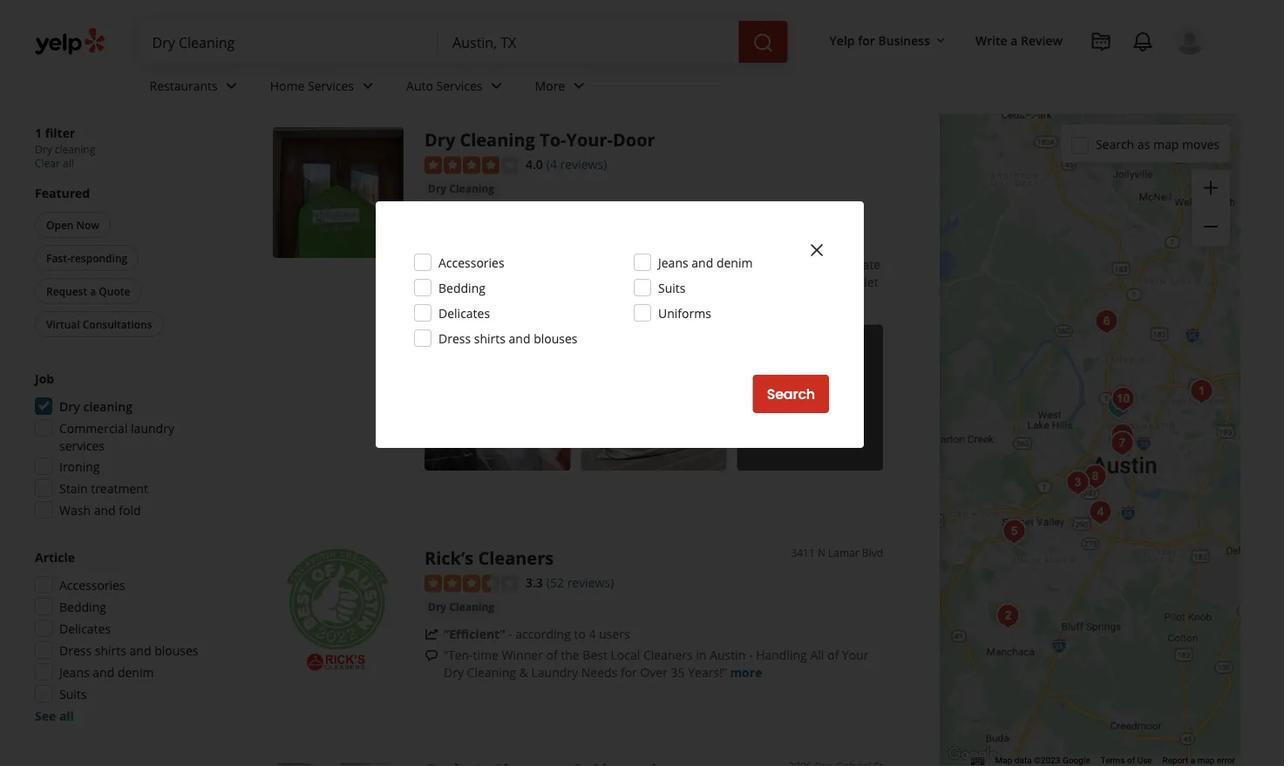 Task type: locate. For each thing, give the bounding box(es) containing it.
cleaners up 35 on the right bottom
[[643, 647, 693, 664]]

None search field
[[138, 21, 791, 63]]

0 horizontal spatial dry
[[544, 274, 563, 290]]

0 vertical spatial dress
[[439, 330, 471, 347]]

the folde image
[[991, 599, 1026, 634]]

group
[[1192, 170, 1230, 246], [30, 370, 216, 524], [30, 548, 216, 724]]

for down local
[[621, 665, 637, 681]]

suits inside search "dialog"
[[658, 279, 686, 296]]

2 dry cleaning from the top
[[428, 600, 494, 614]]

services for home services
[[308, 77, 354, 94]]

more
[[535, 77, 565, 94]]

keyboard shortcuts image
[[971, 757, 985, 766]]

dry cleaning button
[[425, 180, 498, 198], [425, 599, 498, 616]]

0 vertical spatial 16 info v2 image
[[891, 26, 905, 40]]

1 left filter
[[35, 125, 42, 141]]

martinizing dry cleaning image
[[1105, 418, 1140, 453]]

rick's cleaners image
[[1106, 382, 1141, 417], [1061, 466, 1095, 500]]

to up 'your'
[[508, 274, 519, 290]]

auto services
[[406, 77, 483, 94]]

rick's
[[425, 546, 474, 570]]

cleaners
[[566, 274, 614, 290]]

0 horizontal spatial -
[[508, 626, 512, 643]]

1 vertical spatial reviews)
[[567, 575, 614, 591]]

map
[[995, 756, 1012, 766]]

0 vertical spatial blouses
[[534, 330, 578, 347]]

0 horizontal spatial cleaners
[[478, 546, 554, 570]]

16 chevron down v2 image
[[934, 34, 948, 48]]

1 horizontal spatial rick's cleaners image
[[1106, 382, 1141, 417]]

24 chevron down v2 image inside restaurants link
[[221, 75, 242, 96]]

dry cleaning to-your-door image
[[1011, 88, 1046, 123], [273, 127, 404, 258]]

1 vertical spatial suits
[[59, 686, 87, 702]]

1 horizontal spatial accessories
[[439, 254, 504, 271]]

cleaning
[[55, 142, 95, 156], [652, 256, 700, 273], [83, 398, 132, 415]]

0 vertical spatial accessories
[[439, 254, 504, 271]]

day
[[556, 256, 580, 273]]

1 horizontal spatial -
[[549, 236, 553, 252]]

1 vertical spatial jeans
[[59, 664, 89, 680]]

for inside button
[[858, 32, 875, 48]]

0 horizontal spatial 1
[[35, 125, 42, 141]]

0 horizontal spatial suits
[[59, 686, 87, 702]]

1 horizontal spatial map
[[1198, 756, 1215, 766]]

cleaning up commercial
[[83, 398, 132, 415]]

0 vertical spatial dry cleaning to-your-door image
[[1011, 88, 1046, 123]]

1 vertical spatial the
[[561, 647, 580, 664]]

0 vertical spatial suits
[[658, 279, 686, 296]]

0 vertical spatial jeans
[[658, 254, 688, 271]]

laundry right commercial
[[131, 420, 174, 436]]

search dialog
[[0, 0, 1284, 766]]

suits up see all button
[[59, 686, 87, 702]]

delicates down the those
[[439, 305, 490, 321]]

(4
[[546, 156, 557, 173]]

0 horizontal spatial jeans and denim
[[59, 664, 154, 680]]

jeans up see all button
[[59, 664, 89, 680]]

trips
[[479, 274, 504, 290]]

more link
[[521, 63, 603, 113]]

- up winner
[[508, 626, 512, 643]]

0 horizontal spatial accessories
[[59, 577, 125, 593]]

1 services from the left
[[308, 77, 354, 94]]

top
[[251, 16, 290, 45]]

dry
[[631, 256, 649, 273], [544, 274, 563, 290]]

laundry up up
[[728, 256, 771, 273]]

0 vertical spatial dry cleaning link
[[425, 180, 498, 198]]

0 horizontal spatial best
[[319, 16, 364, 45]]

1 horizontal spatial zips cleaners image
[[1078, 459, 1113, 494]]

1 dry cleaning from the top
[[428, 181, 494, 196]]

jeans and denim
[[658, 254, 753, 271], [59, 664, 154, 680]]

the inside "ten-time winner of the best local cleaners in austin - handling all of your dry cleaning & laundry needs for over 35 years!"
[[561, 647, 580, 664]]

wash
[[59, 502, 91, 518]]

dry up give
[[631, 256, 649, 273]]

map right 'as'
[[1153, 136, 1179, 152]]

1 left "user"
[[629, 236, 636, 252]]

a left quote
[[90, 284, 96, 298]]

24 chevron down v2 image for restaurants
[[221, 75, 242, 96]]

(52 reviews)
[[546, 575, 614, 591]]

results
[[329, 64, 381, 84]]

a right write
[[1011, 32, 1018, 48]]

search image
[[753, 32, 774, 53]]

2 16 speech v2 image from the top
[[425, 649, 439, 663]]

a left call
[[659, 274, 666, 290]]

according up day
[[556, 236, 611, 252]]

0 horizontal spatial rick's cleaners image
[[1061, 466, 1095, 500]]

map data ©2023 google
[[995, 756, 1090, 766]]

0 horizontal spatial for
[[621, 665, 637, 681]]

1 vertical spatial 1
[[629, 236, 636, 252]]

1 horizontal spatial delicates
[[439, 305, 490, 321]]

shirts
[[474, 330, 506, 347], [95, 642, 126, 659]]

1 horizontal spatial 24 chevron down v2 image
[[569, 75, 590, 96]]

1 vertical spatial laundry
[[131, 420, 174, 436]]

- according to 1 user
[[546, 236, 665, 252]]

1 vertical spatial dry
[[544, 274, 563, 290]]

0 horizontal spatial map
[[1153, 136, 1179, 152]]

reviews)
[[560, 156, 607, 173], [567, 575, 614, 591]]

0 horizontal spatial see
[[35, 707, 56, 724]]

-
[[549, 236, 553, 252], [508, 626, 512, 643], [749, 647, 753, 664]]

1 horizontal spatial for
[[858, 32, 875, 48]]

a for request a quote
[[90, 284, 96, 298]]

0 vertical spatial dry cleaning button
[[425, 180, 498, 198]]

dry inside 1 filter dry cleaning clear all
[[35, 142, 52, 156]]

those
[[444, 274, 476, 290]]

texas
[[640, 16, 702, 45]]

1 vertical spatial zips cleaners image
[[997, 514, 1032, 549]]

fold
[[119, 502, 141, 518]]

0 vertical spatial rick's cleaners image
[[1106, 382, 1141, 417]]

1 vertical spatial accessories
[[59, 577, 125, 593]]

24 chevron down v2 image right "more"
[[569, 75, 590, 96]]

dry up commercial
[[59, 398, 80, 415]]

1 horizontal spatial cleaners
[[643, 647, 693, 664]]

16 speech v2 image down 16 trending v2 image
[[425, 649, 439, 663]]

4.0 link
[[526, 154, 543, 173]]

1 horizontal spatial blouses
[[534, 330, 578, 347]]

denim inside group
[[118, 664, 154, 680]]

dry inside "ten-time winner of the best local cleaners in austin - handling all of your dry cleaning & laundry needs for over 35 years!"
[[444, 665, 464, 681]]

16 info v2 image
[[891, 26, 905, 40], [384, 67, 398, 81]]

restaurants
[[150, 77, 218, 94]]

jeans and denim up or
[[658, 254, 753, 271]]

1 horizontal spatial search
[[1096, 136, 1134, 152]]

24 chevron down v2 image
[[221, 75, 242, 96], [357, 75, 378, 96]]

or
[[691, 274, 704, 290]]

close image
[[806, 240, 827, 261]]

1 horizontal spatial shirts
[[474, 330, 506, 347]]

1 vertical spatial dress shirts and blouses
[[59, 642, 198, 659]]

more link
[[730, 665, 762, 681]]

your-
[[566, 127, 613, 151]]

24 chevron down v2 image for auto services
[[486, 75, 507, 96]]

request a quote
[[46, 284, 130, 298]]

cleaning down time
[[467, 665, 516, 681]]

"free
[[444, 256, 473, 273]]

2 dry cleaning button from the top
[[425, 599, 498, 616]]

google image
[[944, 744, 1002, 766]]

0 vertical spatial 16 speech v2 image
[[425, 258, 439, 272]]

the up laundry
[[561, 647, 580, 664]]

pick
[[476, 256, 499, 273]]

dress down collect
[[439, 330, 471, 347]]

0 horizontal spatial bedding
[[59, 599, 106, 615]]

accessories down article on the left of the page
[[59, 577, 125, 593]]

1 24 chevron down v2 image from the left
[[486, 75, 507, 96]]

dress shirts and blouses inside search "dialog"
[[439, 330, 578, 347]]

0 vertical spatial search
[[1096, 136, 1134, 152]]

yelp
[[830, 32, 855, 48]]

jeans
[[658, 254, 688, 271], [59, 664, 89, 680]]

your
[[500, 291, 526, 308]]

a inside button
[[90, 284, 96, 298]]

24 chevron down v2 image right 'restaurants'
[[221, 75, 242, 96]]

services right "home" at top left
[[308, 77, 354, 94]]

1 vertical spatial dry cleaning link
[[425, 599, 498, 616]]

according
[[556, 236, 611, 252], [515, 626, 571, 643]]

cleaning up 4 star rating image
[[460, 127, 535, 151]]

1 vertical spatial bedding
[[59, 599, 106, 615]]

3411 n lamar blvd
[[791, 546, 883, 560]]

search for search as map moves
[[1096, 136, 1134, 152]]

give
[[617, 274, 640, 290]]

dry cleaning link down 4 star rating image
[[425, 180, 498, 198]]

0 vertical spatial denim
[[717, 254, 753, 271]]

accessories inside search "dialog"
[[439, 254, 504, 271]]

see portfolio link
[[737, 325, 883, 471]]

treatment
[[91, 480, 148, 497]]

1 vertical spatial map
[[1198, 756, 1215, 766]]

dress
[[439, 330, 471, 347], [59, 642, 92, 659]]

cleaning down 3.3 star rating image
[[449, 600, 494, 614]]

1 horizontal spatial laundry
[[728, 256, 771, 273]]

1 vertical spatial according
[[515, 626, 571, 643]]

all
[[63, 156, 74, 170], [59, 707, 74, 724]]

uniforms
[[658, 305, 711, 321]]

2 24 chevron down v2 image from the left
[[569, 75, 590, 96]]

the down next
[[522, 274, 541, 290]]

0 vertical spatial group
[[1192, 170, 1230, 246]]

1 horizontal spatial dress
[[439, 330, 471, 347]]

map
[[1153, 136, 1179, 152], [1198, 756, 1215, 766]]

dry down 4 star rating image
[[428, 181, 447, 196]]

24 chevron down v2 image inside home services link
[[357, 75, 378, 96]]

1 vertical spatial jeans and denim
[[59, 664, 154, 680]]

dry cleaning
[[428, 181, 494, 196], [428, 600, 494, 614]]

1 vertical spatial us
[[444, 291, 457, 308]]

to inside ""free pick up, next day delivery dry cleaning and laundry service. if you hate those trips to the dry cleaners give us a call or sign up on our website and let us collect your clothes…""
[[508, 274, 519, 290]]

1 24 chevron down v2 image from the left
[[221, 75, 242, 96]]

1 vertical spatial search
[[767, 384, 815, 404]]

cleaning down filter
[[55, 142, 95, 156]]

0 vertical spatial see
[[774, 390, 794, 406]]

24 chevron down v2 image left auto
[[357, 75, 378, 96]]

open
[[46, 218, 74, 232]]

dry cleaning button for dry
[[425, 180, 498, 198]]

us
[[643, 274, 656, 290], [444, 291, 457, 308]]

0 horizontal spatial the
[[522, 274, 541, 290]]

0 vertical spatial 1
[[35, 125, 42, 141]]

dry up 4 star rating image
[[425, 127, 455, 151]]

services for auto services
[[436, 77, 483, 94]]

1 horizontal spatial 24 chevron down v2 image
[[357, 75, 378, 96]]

1 vertical spatial best
[[583, 647, 608, 664]]

dry up clothes…"
[[544, 274, 563, 290]]

ian's dry cleaning & laundry delivery image
[[1184, 374, 1219, 409]]

dress up see all button
[[59, 642, 92, 659]]

a inside "link"
[[1011, 32, 1018, 48]]

report a map error
[[1163, 756, 1235, 766]]

delicates down article on the left of the page
[[59, 620, 111, 637]]

dry cleaning down 3.3 star rating image
[[428, 600, 494, 614]]

to left 4
[[574, 626, 586, 643]]

us right give
[[643, 274, 656, 290]]

2 services from the left
[[436, 77, 483, 94]]

jeans and denim up see all button
[[59, 664, 154, 680]]

1 horizontal spatial see
[[774, 390, 794, 406]]

map for error
[[1198, 756, 1215, 766]]

reviews) right (52
[[567, 575, 614, 591]]

blvd
[[862, 546, 883, 560]]

1 vertical spatial blouses
[[154, 642, 198, 659]]

all inside group
[[59, 707, 74, 724]]

0 vertical spatial reviews)
[[560, 156, 607, 173]]

featured group
[[31, 184, 216, 341]]

see portfolio
[[774, 390, 847, 406]]

1 horizontal spatial 1
[[629, 236, 636, 252]]

reviews) for cleaning
[[560, 156, 607, 173]]

request
[[46, 284, 87, 298]]

jeans up call
[[658, 254, 688, 271]]

dry cleaning button for rick's
[[425, 599, 498, 616]]

reviews) down your-
[[560, 156, 607, 173]]

dry down "ten-
[[444, 665, 464, 681]]

1 horizontal spatial 16 info v2 image
[[891, 26, 905, 40]]

of left use
[[1127, 756, 1135, 766]]

1 dry cleaning button from the top
[[425, 180, 498, 198]]

service.
[[774, 256, 817, 273]]

dry cleaning button down 4 star rating image
[[425, 180, 498, 198]]

dry cleaning button down 3.3 star rating image
[[425, 599, 498, 616]]

24 chevron down v2 image right 'auto services'
[[486, 75, 507, 96]]

1 vertical spatial cleaning
[[652, 256, 700, 273]]

0 vertical spatial map
[[1153, 136, 1179, 152]]

cleaning up call
[[652, 256, 700, 273]]

map left "error"
[[1198, 756, 1215, 766]]

0 horizontal spatial of
[[546, 647, 558, 664]]

home services link
[[256, 63, 392, 113]]

- up more link
[[749, 647, 753, 664]]

16 info v2 image left auto
[[384, 67, 398, 81]]

accessories up the those
[[439, 254, 504, 271]]

a right report
[[1191, 756, 1195, 766]]

"efficient"
[[444, 626, 505, 643]]

1 vertical spatial dry cleaning button
[[425, 599, 498, 616]]

0 vertical spatial shirts
[[474, 330, 506, 347]]

"efficient" - according to 4 users
[[444, 626, 630, 643]]

0 vertical spatial cleaning
[[55, 142, 95, 156]]

report
[[1163, 756, 1189, 766]]

time
[[473, 647, 499, 664]]

up
[[733, 274, 748, 290]]

16 speech v2 image for dry cleaning to-your-door
[[425, 258, 439, 272]]

2 24 chevron down v2 image from the left
[[357, 75, 378, 96]]

dry down filter
[[35, 142, 52, 156]]

1 vertical spatial dry cleaning
[[428, 600, 494, 614]]

16 speech v2 image
[[425, 258, 439, 272], [425, 649, 439, 663]]

of up laundry
[[546, 647, 558, 664]]

services right auto
[[436, 77, 483, 94]]

of right all
[[827, 647, 839, 664]]

24 chevron down v2 image inside auto services link
[[486, 75, 507, 96]]

blouses inside search "dialog"
[[534, 330, 578, 347]]

0 vertical spatial bedding
[[439, 279, 486, 296]]

0 horizontal spatial shirts
[[95, 642, 126, 659]]

1 horizontal spatial us
[[643, 274, 656, 290]]

suits left or
[[658, 279, 686, 296]]

denim
[[717, 254, 753, 271], [118, 664, 154, 680]]

us down the those
[[444, 291, 457, 308]]

zips cleaners image up the folde icon
[[997, 514, 1032, 549]]

cleaners up 3.3 link at the bottom of the page
[[478, 546, 554, 570]]

1 horizontal spatial of
[[827, 647, 839, 664]]

0 vertical spatial us
[[643, 274, 656, 290]]

best right "10"
[[319, 16, 364, 45]]

2 vertical spatial -
[[749, 647, 753, 664]]

2 horizontal spatial to
[[615, 236, 626, 252]]

best up needs
[[583, 647, 608, 664]]

call
[[669, 274, 688, 290]]

24 chevron down v2 image for more
[[569, 75, 590, 96]]

1 dry cleaning link from the top
[[425, 180, 498, 198]]

0 vertical spatial the
[[522, 274, 541, 290]]

jeans inside search "dialog"
[[658, 254, 688, 271]]

24 chevron down v2 image
[[486, 75, 507, 96], [569, 75, 590, 96]]

for right 'yelp'
[[858, 32, 875, 48]]

dry cleaning for dry
[[428, 181, 494, 196]]

business categories element
[[136, 63, 1206, 113]]

- up next
[[549, 236, 553, 252]]

needs
[[581, 665, 617, 681]]

zips cleaners image
[[1078, 459, 1113, 494], [997, 514, 1032, 549]]

24 chevron down v2 image inside more link
[[569, 75, 590, 96]]

dry cleaning down 4 star rating image
[[428, 181, 494, 196]]

1 vertical spatial dress
[[59, 642, 92, 659]]

sign
[[707, 274, 730, 290]]

1 horizontal spatial the
[[561, 647, 580, 664]]

1 vertical spatial for
[[621, 665, 637, 681]]

see all
[[35, 707, 74, 724]]

©2023
[[1034, 756, 1060, 766]]

our
[[769, 274, 789, 290]]

according up winner
[[515, 626, 571, 643]]

zips cleaners image up the soco cleaners & alterations icon
[[1078, 459, 1113, 494]]

of
[[546, 647, 558, 664], [827, 647, 839, 664], [1127, 756, 1135, 766]]

16 info v2 image left 16 chevron down v2 image
[[891, 26, 905, 40]]

press cleaners image
[[1105, 426, 1140, 461]]

commercial laundry services
[[59, 420, 174, 454]]

dry cleaning link down 3.3 star rating image
[[425, 599, 498, 616]]

1 16 speech v2 image from the top
[[425, 258, 439, 272]]

all inside 1 filter dry cleaning clear all
[[63, 156, 74, 170]]

to up delivery at the left top of the page
[[615, 236, 626, 252]]

cleaners
[[478, 546, 554, 570], [643, 647, 693, 664]]

search inside button
[[767, 384, 815, 404]]

search for search
[[767, 384, 815, 404]]

fast-
[[46, 251, 70, 265]]

(52 reviews) link
[[546, 573, 614, 592]]

for inside "ten-time winner of the best local cleaners in austin - handling all of your dry cleaning & laundry needs for over 35 years!"
[[621, 665, 637, 681]]

1 horizontal spatial to
[[574, 626, 586, 643]]

bedding down article on the left of the page
[[59, 599, 106, 615]]

0 horizontal spatial search
[[767, 384, 815, 404]]

0 vertical spatial laundry
[[728, 256, 771, 273]]

dry cleaning to-your-door link
[[425, 127, 655, 151]]

services
[[308, 77, 354, 94], [436, 77, 483, 94]]

search as map moves
[[1096, 136, 1220, 152]]

0 horizontal spatial laundry
[[131, 420, 174, 436]]

1 horizontal spatial denim
[[717, 254, 753, 271]]

bedding down "free
[[439, 279, 486, 296]]

cleaning
[[409, 16, 504, 45], [460, 127, 535, 151], [449, 181, 494, 196], [449, 600, 494, 614], [467, 665, 516, 681]]

1 horizontal spatial jeans and denim
[[658, 254, 753, 271]]

16 speech v2 image left "free
[[425, 258, 439, 272]]

rick's cleaners image
[[1106, 382, 1141, 417]]

2 dry cleaning link from the top
[[425, 599, 498, 616]]

1 horizontal spatial jeans
[[658, 254, 688, 271]]

16 speech v2 image for rick's cleaners
[[425, 649, 439, 663]]



Task type: describe. For each thing, give the bounding box(es) containing it.
clear all link
[[35, 156, 74, 170]]

1 vertical spatial 16 info v2 image
[[384, 67, 398, 81]]

see all button
[[35, 707, 74, 724]]

let
[[864, 274, 878, 290]]

a for write a review
[[1011, 32, 1018, 48]]

austin,
[[562, 16, 636, 45]]

1 vertical spatial shirts
[[95, 642, 126, 659]]

stain
[[59, 480, 88, 497]]

see for see portfolio
[[774, 390, 794, 406]]

delivery
[[583, 256, 627, 273]]

jeans and denim inside search "dialog"
[[658, 254, 753, 271]]

"free pick up, next day delivery dry cleaning and laundry service. if you hate those trips to the dry cleaners give us a call or sign up on our website and let us collect your clothes…"
[[444, 256, 881, 308]]

virtual consultations button
[[35, 311, 164, 337]]

denim inside search "dialog"
[[717, 254, 753, 271]]

on
[[751, 274, 766, 290]]

1 vertical spatial -
[[508, 626, 512, 643]]

open now button
[[35, 212, 111, 238]]

rick's cleaners link
[[425, 546, 554, 570]]

restaurants link
[[136, 63, 256, 113]]

0 horizontal spatial blouses
[[154, 642, 198, 659]]

1 filter dry cleaning clear all
[[35, 125, 95, 170]]

fast-responding
[[46, 251, 127, 265]]

0 vertical spatial zips cleaners image
[[1078, 459, 1113, 494]]

home services
[[270, 77, 354, 94]]

sort:
[[745, 25, 771, 41]]

dry up results at the left top
[[368, 16, 405, 45]]

dry cleaning
[[59, 398, 132, 415]]

bedding inside search "dialog"
[[439, 279, 486, 296]]

3411
[[791, 546, 815, 560]]

quote
[[99, 284, 130, 298]]

near
[[508, 16, 558, 45]]

collect
[[460, 291, 497, 308]]

up,
[[502, 256, 520, 273]]

0 horizontal spatial delicates
[[59, 620, 111, 637]]

best inside "ten-time winner of the best local cleaners in austin - handling all of your dry cleaning & laundry needs for over 35 years!"
[[583, 647, 608, 664]]

4
[[589, 626, 596, 643]]

2 horizontal spatial of
[[1127, 756, 1135, 766]]

n
[[818, 546, 826, 560]]

0 horizontal spatial dry cleaning to-your-door image
[[273, 127, 404, 258]]

in
[[696, 647, 707, 664]]

dress inside search "dialog"
[[439, 330, 471, 347]]

accessories inside group
[[59, 577, 125, 593]]

request a quote button
[[35, 278, 142, 304]]

your
[[842, 647, 869, 664]]

data
[[1015, 756, 1032, 766]]

virtual
[[46, 317, 80, 331]]

the inside ""free pick up, next day delivery dry cleaning and laundry service. if you hate those trips to the dry cleaners give us a call or sign up on our website and let us collect your clothes…""
[[522, 274, 541, 290]]

local
[[611, 647, 640, 664]]

0 horizontal spatial dress
[[59, 642, 92, 659]]

write a review
[[976, 32, 1063, 48]]

auto
[[406, 77, 433, 94]]

jeans inside group
[[59, 664, 89, 680]]

laundry inside ""free pick up, next day delivery dry cleaning and laundry service. if you hate those trips to the dry cleaners give us a call or sign up on our website and let us collect your clothes…""
[[728, 256, 771, 273]]

map region
[[912, 0, 1284, 766]]

commercial
[[59, 420, 128, 436]]

dry cleaning for rick's
[[428, 600, 494, 614]]

cleaning up 'auto services'
[[409, 16, 504, 45]]

soco cleaners & alterations image
[[1083, 495, 1118, 530]]

dry up 16 trending v2 image
[[428, 600, 447, 614]]

moves
[[1182, 136, 1220, 152]]

user actions element
[[816, 22, 1230, 129]]

ironing
[[59, 458, 100, 475]]

article
[[35, 549, 75, 565]]

&
[[519, 665, 528, 681]]

laundry inside commercial laundry services
[[131, 420, 174, 436]]

cleaning inside 1 filter dry cleaning clear all
[[55, 142, 95, 156]]

0 vertical spatial to
[[615, 236, 626, 252]]

(52
[[546, 575, 564, 591]]

4 star rating image
[[425, 157, 519, 174]]

10
[[294, 16, 315, 45]]

1 horizontal spatial dry
[[631, 256, 649, 273]]

0 horizontal spatial zips cleaners image
[[997, 514, 1032, 549]]

you
[[831, 256, 852, 273]]

zoom out image
[[1200, 216, 1221, 237]]

3.3 star rating image
[[425, 575, 519, 593]]

google
[[1063, 756, 1090, 766]]

bedding inside group
[[59, 599, 106, 615]]

consultations
[[83, 317, 152, 331]]

cleaning inside "ten-time winner of the best local cleaners in austin - handling all of your dry cleaning & laundry needs for over 35 years!"
[[467, 665, 516, 681]]

open now
[[46, 218, 99, 232]]

terms of use
[[1101, 756, 1152, 766]]

austin
[[710, 647, 746, 664]]

shirts inside search "dialog"
[[474, 330, 506, 347]]

years!"
[[688, 665, 727, 681]]

write
[[976, 32, 1008, 48]]

"ten-
[[444, 647, 473, 664]]

services
[[59, 437, 105, 454]]

reviews) for cleaners
[[567, 575, 614, 591]]

featured
[[35, 184, 90, 201]]

lamar
[[828, 546, 859, 560]]

"ten-time winner of the best local cleaners in austin - handling all of your dry cleaning & laundry needs for over 35 years!"
[[444, 647, 869, 681]]

2 vertical spatial to
[[574, 626, 586, 643]]

(4 reviews) link
[[546, 154, 607, 173]]

cleaners inside "ten-time winner of the best local cleaners in austin - handling all of your dry cleaning & laundry needs for over 35 years!"
[[643, 647, 693, 664]]

a inside ""free pick up, next day delivery dry cleaning and laundry service. if you hate those trips to the dry cleaners give us a call or sign up on our website and let us collect your clothes…""
[[659, 274, 666, 290]]

1 horizontal spatial dry cleaning to-your-door image
[[1011, 88, 1046, 123]]

2 vertical spatial cleaning
[[83, 398, 132, 415]]

now
[[76, 218, 99, 232]]

dry cleaning link for dry
[[425, 180, 498, 198]]

35
[[671, 665, 685, 681]]

cathy's cleaners & alterations image
[[1102, 389, 1136, 424]]

responding
[[70, 251, 127, 265]]

- inside "ten-time winner of the best local cleaners in austin - handling all of your dry cleaning & laundry needs for over 35 years!"
[[749, 647, 753, 664]]

garnett lewis cleaners image
[[1089, 304, 1124, 339]]

24 chevron down v2 image for home services
[[357, 75, 378, 96]]

notifications image
[[1132, 31, 1153, 52]]

1 inside 1 filter dry cleaning clear all
[[35, 125, 42, 141]]

yelp for business
[[830, 32, 930, 48]]

over
[[640, 665, 668, 681]]

virtual consultations
[[46, 317, 152, 331]]

rick's cleaners image
[[273, 546, 404, 677]]

dry cleaning link for rick's
[[425, 599, 498, 616]]

dry cleaning to-your-door
[[425, 127, 655, 151]]

projects image
[[1091, 31, 1112, 52]]

group containing article
[[30, 548, 216, 724]]

home
[[270, 77, 305, 94]]

see for see all
[[35, 707, 56, 724]]

stain treatment
[[59, 480, 148, 497]]

(4 reviews)
[[546, 156, 607, 173]]

report a map error link
[[1163, 756, 1235, 766]]

group containing job
[[30, 370, 216, 524]]

0 vertical spatial -
[[549, 236, 553, 252]]

clothes…"
[[529, 291, 583, 308]]

16 trending v2 image
[[425, 628, 439, 642]]

cleaning inside ""free pick up, next day delivery dry cleaning and laundry service. if you hate those trips to the dry cleaners give us a call or sign up on our website and let us collect your clothes…""
[[652, 256, 700, 273]]

more
[[730, 665, 762, 681]]

website
[[792, 274, 836, 290]]

1 vertical spatial rick's cleaners image
[[1061, 466, 1095, 500]]

0 vertical spatial according
[[556, 236, 611, 252]]

0 vertical spatial best
[[319, 16, 364, 45]]

rick's cleaners
[[425, 546, 554, 570]]

fast-responding button
[[35, 245, 139, 271]]

top 10 best dry cleaning near austin, texas
[[251, 16, 702, 45]]

map for moves
[[1153, 136, 1179, 152]]

a for report a map error
[[1191, 756, 1195, 766]]

use
[[1137, 756, 1152, 766]]

0 vertical spatial cleaners
[[478, 546, 554, 570]]

delicates inside search "dialog"
[[439, 305, 490, 321]]

winner
[[502, 647, 543, 664]]

dress shirts and blouses inside group
[[59, 642, 198, 659]]

cleaning down 4 star rating image
[[449, 181, 494, 196]]

zoom in image
[[1200, 177, 1221, 198]]

search button
[[753, 375, 829, 413]]

terms
[[1101, 756, 1125, 766]]

portfolio
[[797, 390, 847, 406]]

error
[[1217, 756, 1235, 766]]

terms of use link
[[1101, 756, 1152, 766]]

door
[[613, 127, 655, 151]]

review
[[1021, 32, 1063, 48]]



Task type: vqa. For each thing, say whether or not it's contained in the screenshot.
fine
no



